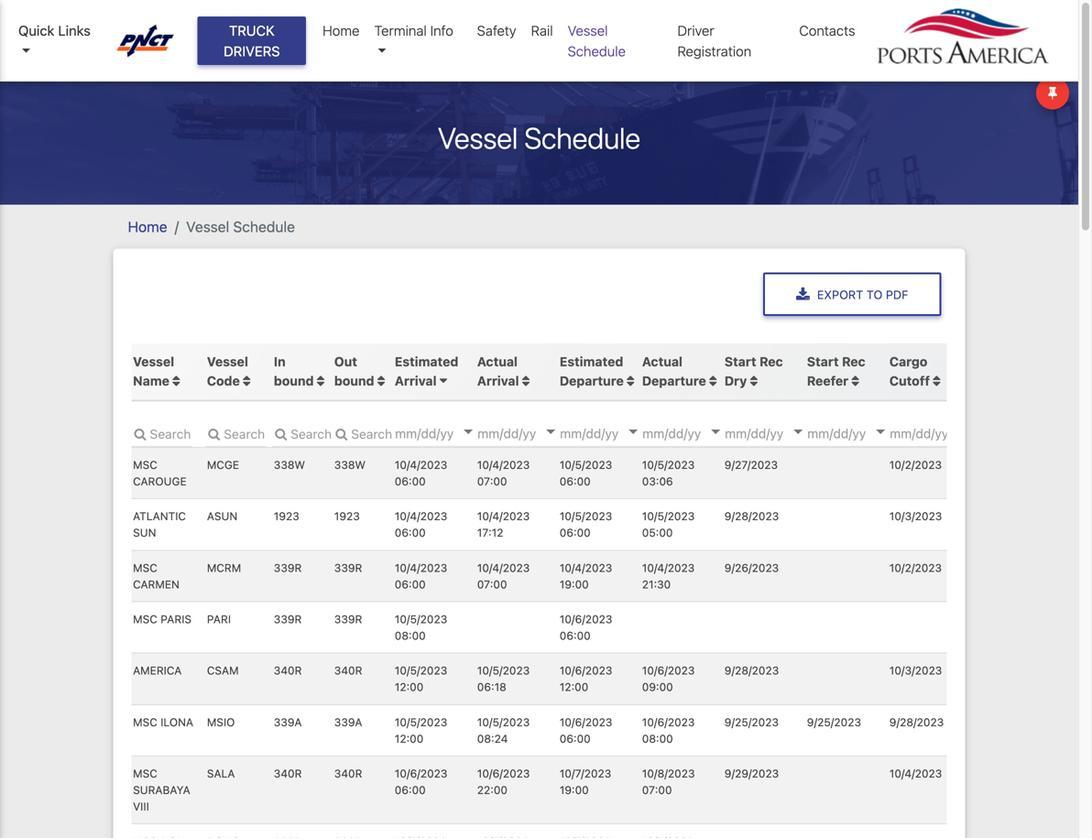 Task type: describe. For each thing, give the bounding box(es) containing it.
export to pdf
[[817, 287, 908, 301]]

sun
[[133, 527, 156, 539]]

10/5/2023 12:00 for 06:18
[[395, 665, 447, 694]]

quick links link
[[18, 20, 99, 61]]

mm/dd/yy field for second open calendar icon from right
[[558, 420, 668, 447]]

10/5/2023 03:06
[[642, 459, 695, 488]]

10/7/2023
[[560, 767, 611, 780]]

dry
[[725, 374, 747, 389]]

2 1923 from the left
[[334, 510, 360, 523]]

actual departure
[[642, 354, 706, 389]]

0 vertical spatial home link
[[315, 13, 367, 48]]

rail
[[531, 22, 553, 38]]

22:00
[[477, 784, 508, 797]]

start rec dry
[[725, 354, 783, 389]]

mm/dd/yy field for 1st open calendar image from left
[[393, 420, 503, 447]]

10/4/2023 06:00 for 339r
[[395, 562, 447, 591]]

download image
[[796, 288, 810, 302]]

registration
[[678, 43, 752, 59]]

10/6/2023 22:00
[[477, 767, 530, 797]]

10/3/2023 for 10/5/2023
[[890, 510, 942, 523]]

driver registration
[[678, 22, 752, 59]]

06:18
[[477, 681, 507, 694]]

9/26/2023
[[725, 562, 779, 574]]

name
[[133, 374, 169, 389]]

2 open calendar image from the left
[[711, 430, 721, 434]]

1 horizontal spatial home
[[323, 22, 360, 38]]

10/4/2023 17:12
[[477, 510, 530, 539]]

vessel name
[[133, 354, 174, 389]]

msc for msc paris
[[133, 613, 157, 626]]

terminal info
[[374, 22, 453, 38]]

out bound
[[334, 354, 378, 389]]

contacts
[[799, 22, 855, 38]]

msc for msc ilona
[[133, 716, 157, 729]]

truck
[[229, 22, 275, 38]]

vessel schedule link
[[560, 13, 670, 69]]

10/8/2023
[[642, 767, 695, 780]]

mm/dd/yy field for 3rd open calendar icon from right
[[476, 420, 586, 447]]

drivers
[[224, 43, 280, 59]]

10/4/2023 07:00 for 10/5/2023
[[477, 459, 530, 488]]

2 vertical spatial 10/6/2023 06:00
[[395, 767, 448, 797]]

3 open calendar image from the left
[[876, 430, 885, 434]]

10/6/2023 down the 09:00
[[642, 716, 695, 729]]

1 338w from the left
[[274, 459, 305, 471]]

reefer
[[807, 374, 849, 389]]

msc for msc carmen
[[133, 562, 157, 574]]

10/4/2023 21:30
[[642, 562, 695, 591]]

10/6/2023 left 10/6/2023 09:00
[[560, 665, 612, 677]]

msc for msc carouge
[[133, 459, 157, 471]]

export to pdf link
[[763, 273, 941, 316]]

rec for start rec reefer
[[842, 354, 866, 369]]

10/8/2023 07:00
[[642, 767, 695, 797]]

07:00 for 10/5/2023 06:00
[[477, 475, 507, 488]]

msc for msc surabaya viii
[[133, 767, 157, 780]]

paris
[[161, 613, 192, 626]]

quick
[[18, 22, 54, 38]]

atlantic sun
[[133, 510, 186, 539]]

09:00
[[642, 681, 673, 694]]

21:30
[[642, 578, 671, 591]]

10/4/2023 19:00
[[560, 562, 612, 591]]

1 vertical spatial home link
[[128, 218, 167, 236]]

rail link
[[524, 13, 560, 48]]

19:00 for 10/4/2023 19:00
[[560, 578, 589, 591]]

12:00 for 10/5/2023 08:24
[[395, 732, 424, 745]]

mcrm
[[207, 562, 241, 574]]

actual for actual arrival
[[477, 354, 518, 369]]

departure for actual
[[642, 374, 706, 389]]

msc paris
[[133, 613, 192, 626]]

10/5/2023 08:24
[[477, 716, 530, 745]]

america
[[133, 665, 182, 677]]

7 mm/dd/yy field from the left
[[888, 420, 998, 447]]

driver registration link
[[670, 13, 792, 69]]

1 vertical spatial schedule
[[524, 121, 641, 155]]

10/2/2023 for 9/26/2023
[[890, 562, 942, 574]]

cargo cutoff
[[890, 354, 930, 389]]

10/5/2023 12:00 for 08:24
[[395, 716, 447, 745]]

0 horizontal spatial home
[[128, 218, 167, 236]]

mcge
[[207, 459, 239, 471]]

start rec reefer
[[807, 354, 866, 389]]

code
[[207, 374, 240, 389]]

carmen
[[133, 578, 180, 591]]

vessel inside vessel schedule
[[568, 22, 608, 38]]

10/4/2023 06:00 for 338w
[[395, 459, 447, 488]]

9/28/2023 for 10/6/2023
[[725, 665, 779, 677]]

0 vertical spatial vessel schedule
[[568, 22, 626, 59]]

carouge
[[133, 475, 187, 488]]

10/6/2023 up the 22:00
[[477, 767, 530, 780]]

2 vertical spatial vessel schedule
[[186, 218, 295, 236]]

mm/dd/yy field for second open calendar image from the right
[[641, 420, 751, 447]]

10/6/2023 06:00 for 10/5/2023 08:00
[[560, 613, 612, 642]]

10/6/2023 down the 10/4/2023 19:00
[[560, 613, 612, 626]]

driver
[[678, 22, 714, 38]]

1 1923 from the left
[[274, 510, 299, 523]]

1 vertical spatial vessel schedule
[[438, 121, 641, 155]]

10/5/2023 06:00 for 05:00
[[560, 510, 612, 539]]

quick links
[[18, 22, 91, 38]]

03:06
[[642, 475, 673, 488]]

actual for actual departure
[[642, 354, 683, 369]]

atlantic
[[133, 510, 186, 523]]

arrival for estimated arrival
[[395, 374, 437, 389]]

truck drivers link
[[198, 16, 306, 65]]

viii
[[133, 800, 149, 813]]

10/5/2023 06:18
[[477, 665, 530, 694]]

10/7/2023 19:00
[[560, 767, 611, 797]]

9/28/2023 for 10/5/2023
[[725, 510, 779, 523]]



Task type: locate. For each thing, give the bounding box(es) containing it.
0 vertical spatial 08:00
[[395, 630, 426, 642]]

ilona
[[161, 716, 193, 729]]

0 vertical spatial 07:00
[[477, 475, 507, 488]]

07:00 inside 10/8/2023 07:00
[[642, 784, 672, 797]]

2 departure from the left
[[642, 374, 706, 389]]

msc left paris at the left of page
[[133, 613, 157, 626]]

None field
[[131, 420, 192, 447], [205, 420, 266, 447], [272, 420, 333, 447], [333, 420, 393, 447], [131, 420, 192, 447], [205, 420, 266, 447], [272, 420, 333, 447], [333, 420, 393, 447]]

1 horizontal spatial actual
[[642, 354, 683, 369]]

08:00 inside 10/6/2023 08:00
[[642, 732, 673, 745]]

actual arrival
[[477, 354, 519, 389]]

bound for out
[[334, 374, 374, 389]]

start inside start rec dry
[[725, 354, 756, 369]]

0 horizontal spatial 08:00
[[395, 630, 426, 642]]

10/6/2023 06:00
[[560, 613, 612, 642], [560, 716, 612, 745], [395, 767, 448, 797]]

2 estimated from the left
[[560, 354, 623, 369]]

339a
[[274, 716, 302, 729], [334, 716, 362, 729]]

mm/dd/yy field
[[393, 420, 503, 447], [476, 420, 586, 447], [558, 420, 668, 447], [641, 420, 751, 447], [723, 420, 833, 447], [806, 420, 916, 447], [888, 420, 998, 447]]

2 339a from the left
[[334, 716, 362, 729]]

07:00 down the 17:12
[[477, 578, 507, 591]]

0 horizontal spatial rec
[[760, 354, 783, 369]]

19:00
[[560, 578, 589, 591], [560, 784, 589, 797]]

mm/dd/yy field for 3rd open calendar image
[[806, 420, 916, 447]]

0 vertical spatial 10/4/2023 06:00
[[395, 459, 447, 488]]

actual right estimated arrival
[[477, 354, 518, 369]]

msc
[[133, 459, 157, 471], [133, 562, 157, 574], [133, 613, 157, 626], [133, 716, 157, 729], [133, 767, 157, 780]]

out
[[334, 354, 357, 369]]

2 mm/dd/yy field from the left
[[476, 420, 586, 447]]

export
[[817, 287, 863, 301]]

17:12
[[477, 527, 503, 539]]

msc up carmen
[[133, 562, 157, 574]]

10/4/2023 07:00 down the 17:12
[[477, 562, 530, 591]]

2 open calendar image from the left
[[629, 430, 638, 434]]

1 10/3/2023 from the top
[[890, 510, 942, 523]]

safety
[[477, 22, 516, 38]]

0 vertical spatial 10/6/2023 06:00
[[560, 613, 612, 642]]

1 horizontal spatial open calendar image
[[629, 430, 638, 434]]

10/4/2023 07:00 for 10/4/2023
[[477, 562, 530, 591]]

1 vertical spatial 19:00
[[560, 784, 589, 797]]

departure for estimated
[[560, 374, 624, 389]]

12:00 down '10/5/2023 08:00'
[[395, 681, 424, 694]]

3 10/4/2023 06:00 from the top
[[395, 562, 447, 591]]

2 bound from the left
[[334, 374, 374, 389]]

2 10/3/2023 from the top
[[890, 665, 942, 677]]

info
[[430, 22, 453, 38]]

1 mm/dd/yy field from the left
[[393, 420, 503, 447]]

msio
[[207, 716, 235, 729]]

19:00 inside 10/7/2023 19:00
[[560, 784, 589, 797]]

19:00 inside the 10/4/2023 19:00
[[560, 578, 589, 591]]

0 vertical spatial 10/4/2023 07:00
[[477, 459, 530, 488]]

12:00 for 10/5/2023 06:18
[[395, 681, 424, 694]]

home
[[323, 22, 360, 38], [128, 218, 167, 236]]

mm/dd/yy field up 9/27/2023
[[723, 420, 833, 447]]

2 vertical spatial 07:00
[[642, 784, 672, 797]]

10/3/2023 for 10/6/2023
[[890, 665, 942, 677]]

2 338w from the left
[[334, 459, 366, 471]]

links
[[58, 22, 91, 38]]

arrival right estimated arrival
[[477, 374, 519, 389]]

12:00 inside 10/6/2023 12:00
[[560, 681, 589, 694]]

1 horizontal spatial arrival
[[477, 374, 519, 389]]

2 10/4/2023 07:00 from the top
[[477, 562, 530, 591]]

10/6/2023 06:00 up 10/6/2023 12:00
[[560, 613, 612, 642]]

12:00 right the "10/5/2023 06:18"
[[560, 681, 589, 694]]

departure left "actual departure"
[[560, 374, 624, 389]]

mm/dd/yy field down 'reefer'
[[806, 420, 916, 447]]

08:24
[[477, 732, 508, 745]]

open calendar image
[[546, 430, 556, 434], [629, 430, 638, 434], [794, 430, 803, 434]]

actual inside actual arrival
[[477, 354, 518, 369]]

07:00 up 10/4/2023 17:12
[[477, 475, 507, 488]]

start up dry
[[725, 354, 756, 369]]

2 actual from the left
[[642, 354, 683, 369]]

08:00 inside '10/5/2023 08:00'
[[395, 630, 426, 642]]

arrival right out bound
[[395, 374, 437, 389]]

1 vertical spatial 10/5/2023 12:00
[[395, 716, 447, 745]]

1923
[[274, 510, 299, 523], [334, 510, 360, 523]]

10/5/2023 12:00
[[395, 665, 447, 694], [395, 716, 447, 745]]

msc carouge
[[133, 459, 187, 488]]

0 horizontal spatial arrival
[[395, 374, 437, 389]]

sala
[[207, 767, 235, 780]]

1 horizontal spatial 1923
[[334, 510, 360, 523]]

1 vertical spatial 08:00
[[642, 732, 673, 745]]

5 msc from the top
[[133, 767, 157, 780]]

1 vertical spatial 10/5/2023 06:00
[[560, 510, 612, 539]]

start inside start rec reefer
[[807, 354, 839, 369]]

10/4/2023 07:00 up 10/4/2023 17:12
[[477, 459, 530, 488]]

pari
[[207, 613, 231, 626]]

in
[[274, 354, 286, 369]]

rec inside start rec reefer
[[842, 354, 866, 369]]

vessel schedule
[[568, 22, 626, 59], [438, 121, 641, 155], [186, 218, 295, 236]]

1 horizontal spatial bound
[[334, 374, 374, 389]]

1 actual from the left
[[477, 354, 518, 369]]

1 horizontal spatial home link
[[315, 13, 367, 48]]

estimated departure
[[560, 354, 624, 389]]

08:00
[[395, 630, 426, 642], [642, 732, 673, 745]]

10/6/2023
[[560, 613, 612, 626], [560, 665, 612, 677], [642, 665, 695, 677], [560, 716, 612, 729], [642, 716, 695, 729], [395, 767, 448, 780], [477, 767, 530, 780]]

0 horizontal spatial start
[[725, 354, 756, 369]]

estimated right out bound
[[395, 354, 459, 369]]

1 vertical spatial 10/3/2023
[[890, 665, 942, 677]]

bound inside in bound
[[274, 374, 314, 389]]

asun
[[207, 510, 238, 523]]

1 10/4/2023 07:00 from the top
[[477, 459, 530, 488]]

1 horizontal spatial rec
[[842, 354, 866, 369]]

msc up surabaya
[[133, 767, 157, 780]]

bound down the out
[[334, 374, 374, 389]]

10/6/2023 06:00 up the 10/7/2023
[[560, 716, 612, 745]]

07:00 for 10/4/2023 19:00
[[477, 578, 507, 591]]

1 vertical spatial 10/4/2023 06:00
[[395, 510, 447, 539]]

1 horizontal spatial estimated
[[560, 354, 623, 369]]

10/4/2023 07:00
[[477, 459, 530, 488], [477, 562, 530, 591]]

10/6/2023 08:00
[[642, 716, 695, 745]]

csam
[[207, 665, 239, 677]]

1 horizontal spatial 9/25/2023
[[807, 716, 861, 729]]

5 mm/dd/yy field from the left
[[723, 420, 833, 447]]

2 horizontal spatial open calendar image
[[794, 430, 803, 434]]

bound inside out bound
[[334, 374, 374, 389]]

10/6/2023 down 10/6/2023 12:00
[[560, 716, 612, 729]]

10/6/2023 06:00 left the 22:00
[[395, 767, 448, 797]]

vessel code
[[207, 354, 248, 389]]

9/25/2023
[[725, 716, 779, 729], [807, 716, 861, 729]]

msc inside msc carmen
[[133, 562, 157, 574]]

cutoff
[[890, 374, 930, 389]]

start for reefer
[[807, 354, 839, 369]]

bound down in
[[274, 374, 314, 389]]

1 arrival from the left
[[395, 374, 437, 389]]

estimated for arrival
[[395, 354, 459, 369]]

bound for in
[[274, 374, 314, 389]]

mm/dd/yy field for 1st open calendar icon from right
[[723, 420, 833, 447]]

1 open calendar image from the left
[[546, 430, 556, 434]]

19:00 left 21:30 at the bottom of the page
[[560, 578, 589, 591]]

2 10/4/2023 06:00 from the top
[[395, 510, 447, 539]]

msc surabaya viii
[[133, 767, 190, 813]]

340r
[[274, 665, 302, 677], [334, 665, 362, 677], [274, 767, 302, 780], [334, 767, 362, 780]]

1 vertical spatial 10/4/2023 07:00
[[477, 562, 530, 591]]

10/6/2023 left 10/6/2023 22:00
[[395, 767, 448, 780]]

mm/dd/yy field down actual arrival
[[476, 420, 586, 447]]

mm/dd/yy field down estimated departure at the top right of the page
[[558, 420, 668, 447]]

1 rec from the left
[[760, 354, 783, 369]]

0 vertical spatial 10/5/2023 12:00
[[395, 665, 447, 694]]

pdf
[[886, 287, 908, 301]]

2 9/25/2023 from the left
[[807, 716, 861, 729]]

1 horizontal spatial open calendar image
[[711, 430, 721, 434]]

10/5/2023 06:00 left 03:06 on the right of the page
[[560, 459, 612, 488]]

0 vertical spatial 10/2/2023
[[890, 459, 942, 471]]

0 vertical spatial schedule
[[568, 43, 626, 59]]

19:00 down the 10/7/2023
[[560, 784, 589, 797]]

2 msc from the top
[[133, 562, 157, 574]]

truck drivers
[[224, 22, 280, 59]]

0 horizontal spatial bound
[[274, 374, 314, 389]]

0 vertical spatial 10/5/2023 06:00
[[560, 459, 612, 488]]

departure
[[560, 374, 624, 389], [642, 374, 706, 389]]

10/5/2023 06:00 for 03:06
[[560, 459, 612, 488]]

mm/dd/yy field down estimated arrival
[[393, 420, 503, 447]]

actual right estimated departure at the top right of the page
[[642, 354, 683, 369]]

estimated for departure
[[560, 354, 623, 369]]

1 bound from the left
[[274, 374, 314, 389]]

19:00 for 10/7/2023 19:00
[[560, 784, 589, 797]]

start up 'reefer'
[[807, 354, 839, 369]]

10/4/2023 06:00 for 1923
[[395, 510, 447, 539]]

msc inside msc carouge
[[133, 459, 157, 471]]

msc carmen
[[133, 562, 180, 591]]

2 vertical spatial schedule
[[233, 218, 295, 236]]

08:00 for 10/5/2023 08:00
[[395, 630, 426, 642]]

1 open calendar image from the left
[[464, 430, 473, 434]]

open calendar image
[[464, 430, 473, 434], [711, 430, 721, 434], [876, 430, 885, 434]]

rec for start rec dry
[[760, 354, 783, 369]]

10/5/2023 08:00
[[395, 613, 447, 642]]

msc left ilona
[[133, 716, 157, 729]]

4 msc from the top
[[133, 716, 157, 729]]

3 mm/dd/yy field from the left
[[558, 420, 668, 447]]

contacts link
[[792, 13, 863, 48]]

arrival inside estimated arrival
[[395, 374, 437, 389]]

departure left dry
[[642, 374, 706, 389]]

1 horizontal spatial 338w
[[334, 459, 366, 471]]

msc inside 'msc surabaya viii'
[[133, 767, 157, 780]]

1 start from the left
[[725, 354, 756, 369]]

1 horizontal spatial departure
[[642, 374, 706, 389]]

0 horizontal spatial 1923
[[274, 510, 299, 523]]

0 horizontal spatial departure
[[560, 374, 624, 389]]

2 horizontal spatial open calendar image
[[876, 430, 885, 434]]

1 horizontal spatial start
[[807, 354, 839, 369]]

10/6/2023 06:00 for 10/5/2023 12:00
[[560, 716, 612, 745]]

rec
[[760, 354, 783, 369], [842, 354, 866, 369]]

1 vertical spatial 9/28/2023
[[725, 665, 779, 677]]

12:00
[[395, 681, 424, 694], [560, 681, 589, 694], [395, 732, 424, 745]]

10/5/2023 12:00 down '10/5/2023 08:00'
[[395, 665, 447, 694]]

msc up "carouge"
[[133, 459, 157, 471]]

1 10/2/2023 from the top
[[890, 459, 942, 471]]

05:00
[[642, 527, 673, 539]]

6 mm/dd/yy field from the left
[[806, 420, 916, 447]]

1 msc from the top
[[133, 459, 157, 471]]

9/29/2023
[[725, 767, 779, 780]]

1 10/5/2023 06:00 from the top
[[560, 459, 612, 488]]

1 10/5/2023 12:00 from the top
[[395, 665, 447, 694]]

1 vertical spatial home
[[128, 218, 167, 236]]

1 vertical spatial 10/6/2023 06:00
[[560, 716, 612, 745]]

rec up 'reefer'
[[842, 354, 866, 369]]

1 vertical spatial 07:00
[[477, 578, 507, 591]]

0 horizontal spatial 338w
[[274, 459, 305, 471]]

2 10/5/2023 06:00 from the top
[[560, 510, 612, 539]]

to
[[867, 287, 883, 301]]

0 horizontal spatial open calendar image
[[546, 430, 556, 434]]

arrival
[[395, 374, 437, 389], [477, 374, 519, 389]]

0 horizontal spatial open calendar image
[[464, 430, 473, 434]]

terminal
[[374, 22, 427, 38]]

0 horizontal spatial estimated
[[395, 354, 459, 369]]

rec inside start rec dry
[[760, 354, 783, 369]]

1 horizontal spatial 08:00
[[642, 732, 673, 745]]

10/5/2023 12:00 left 08:24 in the bottom of the page
[[395, 716, 447, 745]]

2 vertical spatial 10/4/2023 06:00
[[395, 562, 447, 591]]

08:00 for 10/6/2023 08:00
[[642, 732, 673, 745]]

10/6/2023 09:00
[[642, 665, 695, 694]]

estimated left "actual departure"
[[560, 354, 623, 369]]

bound
[[274, 374, 314, 389], [334, 374, 374, 389]]

surabaya
[[133, 784, 190, 797]]

12:00 left 08:24 in the bottom of the page
[[395, 732, 424, 745]]

mm/dd/yy field down cutoff
[[888, 420, 998, 447]]

rec left start rec reefer
[[760, 354, 783, 369]]

in bound
[[274, 354, 317, 389]]

estimated
[[395, 354, 459, 369], [560, 354, 623, 369]]

msc ilona
[[133, 716, 193, 729]]

10/5/2023 05:00
[[642, 510, 695, 539]]

3 open calendar image from the left
[[794, 430, 803, 434]]

3 msc from the top
[[133, 613, 157, 626]]

0 vertical spatial 19:00
[[560, 578, 589, 591]]

0 horizontal spatial actual
[[477, 354, 518, 369]]

1 vertical spatial 10/2/2023
[[890, 562, 942, 574]]

actual inside "actual departure"
[[642, 354, 683, 369]]

1 339a from the left
[[274, 716, 302, 729]]

2 arrival from the left
[[477, 374, 519, 389]]

estimated arrival
[[395, 354, 459, 389]]

2 rec from the left
[[842, 354, 866, 369]]

338w
[[274, 459, 305, 471], [334, 459, 366, 471]]

arrival for actual arrival
[[477, 374, 519, 389]]

10/6/2023 12:00
[[560, 665, 612, 694]]

terminal info link
[[367, 13, 470, 69]]

1 horizontal spatial 339a
[[334, 716, 362, 729]]

2 19:00 from the top
[[560, 784, 589, 797]]

1 departure from the left
[[560, 374, 624, 389]]

1 9/25/2023 from the left
[[725, 716, 779, 729]]

1 10/4/2023 06:00 from the top
[[395, 459, 447, 488]]

0 vertical spatial 9/28/2023
[[725, 510, 779, 523]]

2 vertical spatial 9/28/2023
[[890, 716, 944, 729]]

vessel
[[568, 22, 608, 38], [438, 121, 518, 155], [186, 218, 229, 236], [133, 354, 174, 369], [207, 354, 248, 369]]

4 mm/dd/yy field from the left
[[641, 420, 751, 447]]

9/27/2023
[[725, 459, 778, 471]]

1 19:00 from the top
[[560, 578, 589, 591]]

0 horizontal spatial 9/25/2023
[[725, 716, 779, 729]]

cargo
[[890, 354, 928, 369]]

10/5/2023
[[560, 459, 612, 471], [642, 459, 695, 471], [560, 510, 612, 523], [642, 510, 695, 523], [395, 613, 447, 626], [395, 665, 447, 677], [477, 665, 530, 677], [395, 716, 447, 729], [477, 716, 530, 729]]

06:00
[[395, 475, 426, 488], [560, 475, 591, 488], [395, 527, 426, 539], [560, 527, 591, 539], [395, 578, 426, 591], [560, 630, 591, 642], [560, 732, 591, 745], [395, 784, 426, 797]]

2 10/5/2023 12:00 from the top
[[395, 716, 447, 745]]

0 vertical spatial 10/3/2023
[[890, 510, 942, 523]]

2 10/2/2023 from the top
[[890, 562, 942, 574]]

10/5/2023 06:00
[[560, 459, 612, 488], [560, 510, 612, 539]]

estimated inside estimated departure
[[560, 354, 623, 369]]

10/5/2023 06:00 up the 10/4/2023 19:00
[[560, 510, 612, 539]]

start for dry
[[725, 354, 756, 369]]

07:00 down 10/8/2023
[[642, 784, 672, 797]]

1 estimated from the left
[[395, 354, 459, 369]]

10/6/2023 up the 09:00
[[642, 665, 695, 677]]

9/28/2023
[[725, 510, 779, 523], [725, 665, 779, 677], [890, 716, 944, 729]]

0 vertical spatial home
[[323, 22, 360, 38]]

home link
[[315, 13, 367, 48], [128, 218, 167, 236]]

339r
[[274, 562, 302, 574], [334, 562, 362, 574], [274, 613, 302, 626], [334, 613, 362, 626]]

safety link
[[470, 13, 524, 48]]

0 horizontal spatial home link
[[128, 218, 167, 236]]

10/4/2023 06:00
[[395, 459, 447, 488], [395, 510, 447, 539], [395, 562, 447, 591]]

10/2/2023 for 9/27/2023
[[890, 459, 942, 471]]

10/4/2023
[[395, 459, 447, 471], [477, 459, 530, 471], [395, 510, 447, 523], [477, 510, 530, 523], [395, 562, 447, 574], [477, 562, 530, 574], [560, 562, 612, 574], [642, 562, 695, 574], [890, 767, 942, 780]]

0 horizontal spatial 339a
[[274, 716, 302, 729]]

2 start from the left
[[807, 354, 839, 369]]

mm/dd/yy field up '10/5/2023 03:06'
[[641, 420, 751, 447]]



Task type: vqa. For each thing, say whether or not it's contained in the screenshot.
PNG on the bottom right of the page
no



